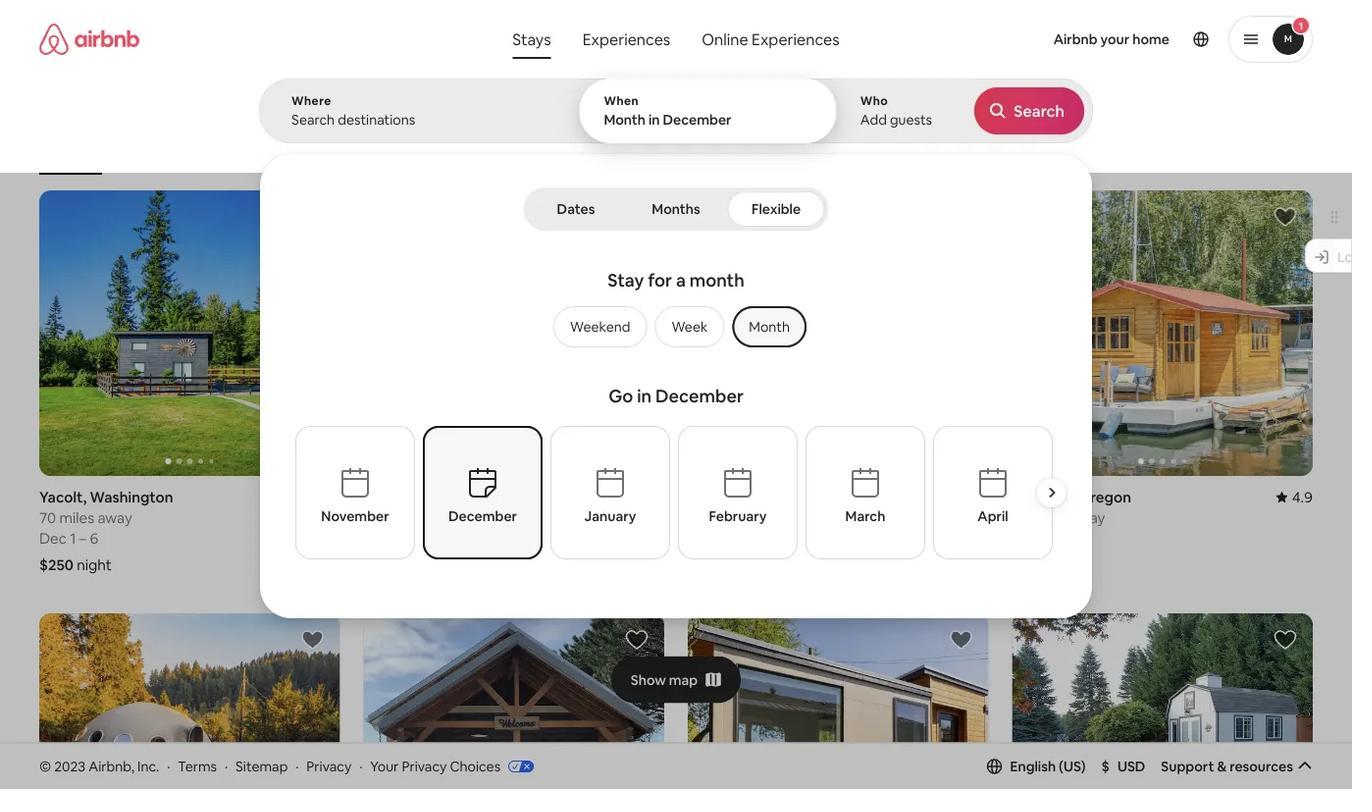 Task type: vqa. For each thing, say whether or not it's contained in the screenshot.
the Profile "Element"
yes



Task type: describe. For each thing, give the bounding box(es) containing it.
airbnb
[[1054, 30, 1098, 48]]

dates
[[557, 200, 595, 218]]

oregon for portland, oregon
[[1079, 488, 1132, 507]]

– for 6
[[79, 529, 87, 548]]

show
[[631, 671, 666, 689]]

1 vertical spatial december
[[656, 385, 744, 408]]

mansions
[[494, 145, 545, 161]]

away for rhododendron,
[[746, 508, 781, 527]]

when month in december
[[604, 93, 732, 129]]

$148
[[364, 555, 396, 574]]

your
[[1101, 30, 1130, 48]]

off-
[[220, 145, 242, 160]]

amazing views
[[751, 145, 834, 160]]

flexible
[[752, 200, 801, 218]]

15
[[1043, 529, 1057, 548]]

7
[[416, 529, 424, 548]]

terms · sitemap · privacy ·
[[178, 757, 363, 775]]

terms link
[[178, 757, 217, 775]]

in inside when month in december
[[649, 111, 660, 129]]

nov for 50
[[1013, 529, 1039, 548]]

stays button
[[497, 20, 567, 59]]

2
[[394, 529, 402, 548]]

the-
[[242, 145, 265, 160]]

guests
[[890, 111, 933, 129]]

stays
[[513, 29, 551, 49]]

98
[[364, 508, 381, 527]]

night for $132
[[1048, 555, 1082, 574]]

sitemap
[[236, 757, 288, 775]]

omg!
[[676, 145, 708, 161]]

your
[[370, 757, 399, 775]]

yacolt, washington 70 miles away dec 1 – 6 $250 night
[[39, 488, 173, 574]]

1 · from the left
[[167, 757, 170, 775]]

4.94
[[959, 488, 989, 507]]

$ usd
[[1102, 758, 1146, 775]]

3 night from the left
[[721, 555, 756, 574]]

airbnb your home link
[[1042, 19, 1182, 60]]

add to wishlist: bend, oregon image
[[625, 205, 649, 229]]

miles for 98
[[384, 508, 419, 527]]

map
[[669, 671, 698, 689]]

january button
[[550, 426, 670, 560]]

show map
[[631, 671, 698, 689]]

home
[[1133, 30, 1170, 48]]

dates button
[[528, 191, 625, 227]]

amazing
[[751, 145, 800, 160]]

4.9 out of 5 average rating image
[[1277, 488, 1313, 507]]

experiences button
[[567, 20, 686, 59]]

your privacy choices link
[[370, 757, 534, 777]]

march button
[[805, 426, 925, 560]]

privacy link
[[307, 757, 352, 775]]

$117 night
[[688, 555, 756, 574]]

november
[[321, 508, 389, 525]]

miles for 56
[[708, 508, 743, 527]]

&
[[1218, 758, 1227, 775]]

for
[[648, 269, 673, 292]]

add to wishlist: chinook, washington image
[[625, 628, 649, 652]]

2023
[[54, 757, 86, 775]]

tab list inside the stays tab panel
[[528, 187, 825, 231]]

stay for a month group
[[357, 261, 995, 377]]

treehouses
[[866, 145, 930, 161]]

© 2023 airbnb, inc. ·
[[39, 757, 170, 775]]

1 privacy from the left
[[307, 757, 352, 775]]

4.94 out of 5 average rating image
[[944, 488, 989, 507]]

online
[[702, 29, 749, 49]]

english (us)
[[1011, 758, 1086, 775]]

2 experiences from the left
[[752, 29, 840, 49]]

in inside group
[[637, 385, 652, 408]]

1 button
[[1229, 16, 1313, 63]]

– for 7
[[405, 529, 413, 548]]

when
[[604, 93, 639, 108]]

a
[[676, 269, 686, 292]]

usd
[[1118, 758, 1146, 775]]

portland,
[[1013, 488, 1076, 507]]

where
[[292, 93, 332, 108]]

months button
[[629, 191, 724, 227]]

washington
[[90, 488, 173, 507]]

who
[[861, 93, 889, 108]]

70
[[39, 508, 56, 527]]

miles for 50
[[1033, 508, 1068, 527]]

0 vertical spatial add to wishlist: portland, oregon image
[[1274, 205, 1298, 229]]

nov for 98
[[364, 529, 390, 548]]

grid
[[265, 145, 288, 160]]

support
[[1162, 758, 1215, 775]]

2 · from the left
[[225, 757, 228, 775]]

yacolt,
[[39, 488, 87, 507]]

week
[[672, 318, 708, 336]]

©
[[39, 757, 51, 775]]

experiences inside button
[[583, 29, 671, 49]]



Task type: locate. For each thing, give the bounding box(es) containing it.
0 horizontal spatial privacy
[[307, 757, 352, 775]]

cabins
[[587, 145, 625, 161]]

– right 15
[[1060, 529, 1067, 548]]

6
[[90, 529, 98, 548]]

$117
[[688, 555, 718, 574]]

1 horizontal spatial –
[[405, 529, 413, 548]]

(us)
[[1059, 758, 1086, 775]]

english (us) button
[[987, 758, 1086, 775]]

month
[[604, 111, 646, 129], [749, 318, 790, 336]]

in right go
[[637, 385, 652, 408]]

night inside portland, oregon 50 miles away nov 15 – 20 $132 night
[[1048, 555, 1082, 574]]

2 horizontal spatial –
[[1060, 529, 1067, 548]]

dec
[[39, 529, 67, 548]]

20
[[1071, 529, 1088, 548]]

privacy left your
[[307, 757, 352, 775]]

month inside group
[[749, 318, 790, 336]]

1 horizontal spatial oregon
[[799, 488, 852, 507]]

stays tab panel
[[259, 79, 1094, 618]]

$
[[1102, 758, 1110, 775]]

·
[[167, 757, 170, 775], [225, 757, 228, 775], [296, 757, 299, 775], [359, 757, 363, 775]]

2 vertical spatial december
[[448, 508, 517, 525]]

oregon inside rhododendron, oregon 56 miles away
[[799, 488, 852, 507]]

0 vertical spatial in
[[649, 111, 660, 129]]

add to wishlist: portland, oregon image
[[1274, 205, 1298, 229], [950, 628, 973, 652]]

$132
[[1013, 555, 1044, 574]]

0 horizontal spatial add to wishlist: portland, oregon image
[[950, 628, 973, 652]]

month down when
[[604, 111, 646, 129]]

nov inside portland, oregon 50 miles away nov 15 – 20 $132 night
[[1013, 529, 1039, 548]]

march
[[845, 508, 885, 525]]

– inside bend, oregon 98 miles away nov 2 – 7 $148 night
[[405, 529, 413, 548]]

december
[[663, 111, 732, 129], [656, 385, 744, 408], [448, 508, 517, 525]]

months
[[652, 200, 701, 218]]

away up the 7
[[422, 508, 457, 527]]

airbnb,
[[89, 757, 134, 775]]

away for yacolt,
[[98, 508, 132, 527]]

1 oregon from the left
[[406, 488, 459, 507]]

0 horizontal spatial oregon
[[406, 488, 459, 507]]

month inside when month in december
[[604, 111, 646, 129]]

–
[[79, 529, 87, 548], [405, 529, 413, 548], [1060, 529, 1067, 548]]

0 horizontal spatial experiences
[[583, 29, 671, 49]]

away inside rhododendron, oregon 56 miles away
[[746, 508, 781, 527]]

tab list containing dates
[[528, 187, 825, 231]]

away inside portland, oregon 50 miles away nov 15 – 20 $132 night
[[1071, 508, 1106, 527]]

profile element
[[873, 0, 1313, 79]]

airbnb your home
[[1054, 30, 1170, 48]]

miles up 15
[[1033, 508, 1068, 527]]

online experiences link
[[686, 20, 856, 59]]

away down washington
[[98, 508, 132, 527]]

1 – from the left
[[79, 529, 87, 548]]

1 vertical spatial month
[[749, 318, 790, 336]]

miles inside yacolt, washington 70 miles away dec 1 – 6 $250 night
[[59, 508, 94, 527]]

support & resources button
[[1162, 758, 1313, 775]]

skiing
[[330, 145, 363, 161]]

4 night from the left
[[1048, 555, 1082, 574]]

online experiences
[[702, 29, 840, 49]]

views
[[803, 145, 834, 160]]

2 away from the left
[[422, 508, 457, 527]]

nov inside bend, oregon 98 miles away nov 2 – 7 $148 night
[[364, 529, 390, 548]]

1
[[1300, 19, 1304, 32], [70, 529, 76, 548]]

0 vertical spatial december
[[663, 111, 732, 129]]

miles inside bend, oregon 98 miles away nov 2 – 7 $148 night
[[384, 508, 419, 527]]

None search field
[[259, 0, 1094, 618]]

february
[[709, 508, 767, 525]]

2 nov from the left
[[1013, 529, 1039, 548]]

who add guests
[[861, 93, 933, 129]]

50
[[1013, 508, 1030, 527]]

what can we help you find? tab list
[[497, 20, 686, 59]]

1 horizontal spatial experiences
[[752, 29, 840, 49]]

3 away from the left
[[746, 508, 781, 527]]

night
[[77, 555, 112, 574], [399, 555, 434, 574], [721, 555, 756, 574], [1048, 555, 1082, 574]]

go in december group
[[295, 377, 1075, 593]]

0 horizontal spatial –
[[79, 529, 87, 548]]

2 oregon from the left
[[799, 488, 852, 507]]

2 miles from the left
[[384, 508, 419, 527]]

night inside bend, oregon 98 miles away nov 2 – 7 $148 night
[[399, 555, 434, 574]]

privacy
[[307, 757, 352, 775], [402, 757, 447, 775]]

resources
[[1230, 758, 1294, 775]]

1 experiences from the left
[[583, 29, 671, 49]]

january
[[584, 508, 636, 525]]

night inside yacolt, washington 70 miles away dec 1 – 6 $250 night
[[77, 555, 112, 574]]

sitemap link
[[236, 757, 288, 775]]

2 night from the left
[[399, 555, 434, 574]]

weekend
[[570, 318, 631, 336]]

rhododendron,
[[688, 488, 796, 507]]

go in december
[[609, 385, 744, 408]]

add
[[861, 111, 887, 129]]

experiences right 'online'
[[752, 29, 840, 49]]

away for bend,
[[422, 508, 457, 527]]

– inside yacolt, washington 70 miles away dec 1 – 6 $250 night
[[79, 529, 87, 548]]

group containing off-the-grid
[[39, 98, 977, 175]]

· left privacy link
[[296, 757, 299, 775]]

away down rhododendron,
[[746, 508, 781, 527]]

december inside button
[[448, 508, 517, 525]]

choices
[[450, 757, 501, 775]]

· right inc.
[[167, 757, 170, 775]]

away for portland,
[[1071, 508, 1106, 527]]

away inside bend, oregon 98 miles away nov 2 – 7 $148 night
[[422, 508, 457, 527]]

add to wishlist: vancouver, washington image
[[1274, 628, 1298, 652]]

1 nov from the left
[[364, 529, 390, 548]]

· right terms
[[225, 757, 228, 775]]

2 – from the left
[[405, 529, 413, 548]]

$250
[[39, 555, 74, 574]]

experiences up when
[[583, 29, 671, 49]]

3 – from the left
[[1060, 529, 1067, 548]]

inc.
[[137, 757, 159, 775]]

february button
[[678, 426, 798, 560]]

oregon inside portland, oregon 50 miles away nov 15 – 20 $132 night
[[1079, 488, 1132, 507]]

support & resources
[[1162, 758, 1294, 775]]

group
[[39, 98, 977, 175], [39, 190, 340, 476], [364, 190, 665, 476], [688, 190, 989, 476], [1013, 190, 1313, 476], [546, 306, 807, 348], [39, 614, 340, 790], [364, 614, 665, 790], [688, 614, 989, 790], [1013, 614, 1313, 790]]

4.95 out of 5 average rating image
[[619, 488, 665, 507]]

night down 20
[[1048, 555, 1082, 574]]

nov
[[364, 529, 390, 548], [1013, 529, 1039, 548]]

stay for a month
[[608, 269, 745, 292]]

1 inside yacolt, washington 70 miles away dec 1 – 6 $250 night
[[70, 529, 76, 548]]

privacy right your
[[402, 757, 447, 775]]

1 vertical spatial in
[[637, 385, 652, 408]]

oregon up the 7
[[406, 488, 459, 507]]

december button
[[423, 426, 542, 560]]

miles inside rhododendron, oregon 56 miles away
[[708, 508, 743, 527]]

miles inside portland, oregon 50 miles away nov 15 – 20 $132 night
[[1033, 508, 1068, 527]]

miles for 70
[[59, 508, 94, 527]]

none search field containing stay for a month
[[259, 0, 1094, 618]]

beach
[[416, 145, 450, 161]]

rhododendron, oregon 56 miles away
[[688, 488, 852, 527]]

april
[[978, 508, 1008, 525]]

56
[[688, 508, 705, 527]]

night for $250
[[77, 555, 112, 574]]

oregon inside bend, oregon 98 miles away nov 2 – 7 $148 night
[[406, 488, 459, 507]]

0 vertical spatial 1
[[1300, 19, 1304, 32]]

in
[[649, 111, 660, 129], [637, 385, 652, 408]]

night down 6
[[77, 555, 112, 574]]

1 horizontal spatial month
[[749, 318, 790, 336]]

off-the-grid
[[220, 145, 288, 160]]

night right $117
[[721, 555, 756, 574]]

group inside stay for a month group
[[546, 306, 807, 348]]

1 vertical spatial 1
[[70, 529, 76, 548]]

2 privacy from the left
[[402, 757, 447, 775]]

0 horizontal spatial 1
[[70, 529, 76, 548]]

1 horizontal spatial privacy
[[402, 757, 447, 775]]

away inside yacolt, washington 70 miles away dec 1 – 6 $250 night
[[98, 508, 132, 527]]

oregon for rhododendron, oregon
[[799, 488, 852, 507]]

3 · from the left
[[296, 757, 299, 775]]

stay
[[608, 269, 644, 292]]

april button
[[933, 426, 1053, 560]]

portland, oregon 50 miles away nov 15 – 20 $132 night
[[1013, 488, 1132, 574]]

3 miles from the left
[[708, 508, 743, 527]]

month
[[690, 269, 745, 292]]

english
[[1011, 758, 1056, 775]]

3 oregon from the left
[[1079, 488, 1132, 507]]

tab list
[[528, 187, 825, 231]]

december inside when month in december
[[663, 111, 732, 129]]

– for 20
[[1060, 529, 1067, 548]]

nov left 2
[[364, 529, 390, 548]]

1 vertical spatial add to wishlist: portland, oregon image
[[950, 628, 973, 652]]

oregon up march
[[799, 488, 852, 507]]

4 away from the left
[[1071, 508, 1106, 527]]

your privacy choices
[[370, 757, 501, 775]]

1 inside dropdown button
[[1300, 19, 1304, 32]]

group containing weekend
[[546, 306, 807, 348]]

0 horizontal spatial nov
[[364, 529, 390, 548]]

add to wishlist: eugene, oregon image
[[301, 628, 324, 652]]

nov down 50
[[1013, 529, 1039, 548]]

go
[[609, 385, 634, 408]]

Where field
[[292, 111, 548, 129]]

flexible button
[[728, 191, 825, 227]]

night down the 7
[[399, 555, 434, 574]]

2 horizontal spatial oregon
[[1079, 488, 1132, 507]]

in down experiences button
[[649, 111, 660, 129]]

bend, oregon 98 miles away nov 2 – 7 $148 night
[[364, 488, 459, 574]]

1 miles from the left
[[59, 508, 94, 527]]

1 horizontal spatial nov
[[1013, 529, 1039, 548]]

oregon for bend, oregon
[[406, 488, 459, 507]]

0 horizontal spatial month
[[604, 111, 646, 129]]

1 horizontal spatial 1
[[1300, 19, 1304, 32]]

month right week
[[749, 318, 790, 336]]

1 horizontal spatial add to wishlist: portland, oregon image
[[1274, 205, 1298, 229]]

away up 20
[[1071, 508, 1106, 527]]

terms
[[178, 757, 217, 775]]

night for $148
[[399, 555, 434, 574]]

4 miles from the left
[[1033, 508, 1068, 527]]

– left the 7
[[405, 529, 413, 548]]

4.9
[[1293, 488, 1313, 507]]

– inside portland, oregon 50 miles away nov 15 – 20 $132 night
[[1060, 529, 1067, 548]]

november button
[[295, 426, 415, 560]]

– left 6
[[79, 529, 87, 548]]

oregon
[[406, 488, 459, 507], [799, 488, 852, 507], [1079, 488, 1132, 507]]

miles down rhododendron,
[[708, 508, 743, 527]]

· left your
[[359, 757, 363, 775]]

4 · from the left
[[359, 757, 363, 775]]

miles down 'yacolt,'
[[59, 508, 94, 527]]

bend,
[[364, 488, 403, 507]]

0 vertical spatial month
[[604, 111, 646, 129]]

miles up 2
[[384, 508, 419, 527]]

1 night from the left
[[77, 555, 112, 574]]

oregon up 20
[[1079, 488, 1132, 507]]

1 away from the left
[[98, 508, 132, 527]]



